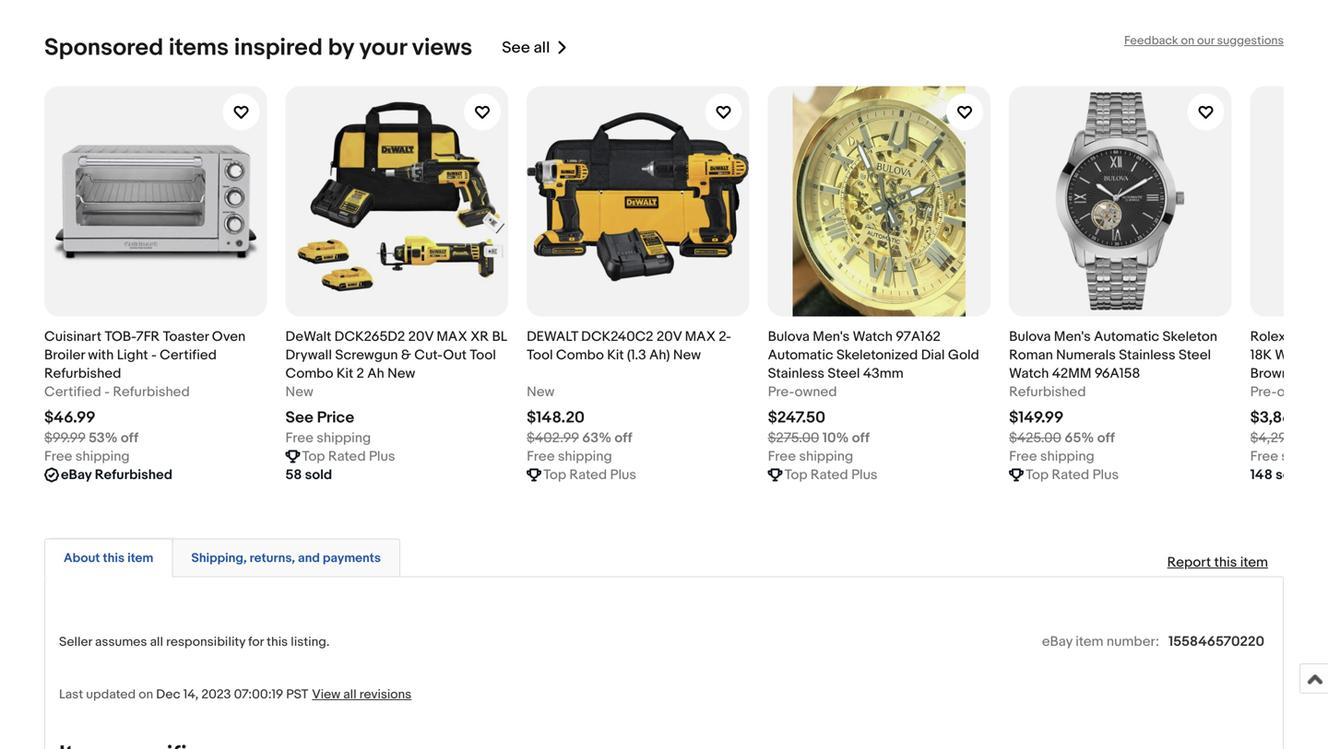 Task type: locate. For each thing, give the bounding box(es) containing it.
1 horizontal spatial ebay
[[1042, 634, 1073, 651]]

1 sold from the left
[[305, 467, 332, 484]]

0 horizontal spatial watch
[[853, 329, 893, 345]]

item right the report
[[1240, 555, 1268, 571]]

free shipping text field for $247.50
[[768, 448, 853, 466]]

top down $425.00
[[1026, 467, 1049, 484]]

0 vertical spatial combo
[[556, 347, 604, 364]]

58 sold text field
[[286, 466, 332, 485]]

$46.99 text field
[[44, 408, 96, 428]]

tool down xr
[[470, 347, 496, 364]]

free up 148
[[1250, 449, 1279, 465]]

$149.99 text field
[[1009, 408, 1064, 428]]

2 tool from the left
[[527, 347, 553, 364]]

dial
[[921, 347, 945, 364]]

New text field
[[286, 383, 313, 402], [527, 383, 555, 402]]

report this item link
[[1158, 545, 1278, 580]]

1 pre- from the left
[[768, 384, 795, 401]]

0 vertical spatial certified
[[160, 347, 217, 364]]

item right about on the bottom
[[127, 551, 153, 567]]

pre- up '$247.50'
[[768, 384, 795, 401]]

automatic
[[1094, 329, 1160, 345], [768, 347, 833, 364]]

0 horizontal spatial stainless
[[768, 366, 825, 382]]

top
[[302, 449, 325, 465], [543, 467, 566, 484], [785, 467, 808, 484], [1026, 467, 1049, 484]]

pre- inside bulova men's watch 97a162 automatic skeletonized dial gold stainless steel 43mm pre-owned $247.50 $275.00 10% off free shipping
[[768, 384, 795, 401]]

pre- inside rolex dateju pre-owned $3,869.98 $4,299.98 free shipping 148 sold
[[1250, 384, 1277, 401]]

ebay for ebay item number: 155846570220
[[1042, 634, 1073, 651]]

0 horizontal spatial owned
[[795, 384, 837, 401]]

new up $148.20 text field on the bottom of page
[[527, 384, 555, 401]]

this right the report
[[1214, 555, 1237, 571]]

tool
[[470, 347, 496, 364], [527, 347, 553, 364]]

$425.00
[[1009, 430, 1062, 447]]

pre-
[[768, 384, 795, 401], [1250, 384, 1277, 401]]

men's for owned
[[813, 329, 850, 345]]

free shipping text field down $4,299.98
[[1250, 448, 1328, 466]]

max inside the dewalt dck240c2 20v max 2- tool combo kit (1.3 ah) new
[[685, 329, 716, 345]]

cut-
[[414, 347, 443, 364]]

sold right 58
[[305, 467, 332, 484]]

2 horizontal spatial this
[[1214, 555, 1237, 571]]

shipping down price
[[317, 430, 371, 447]]

shipping down "previous price $402.99 63% off" text field
[[558, 449, 612, 465]]

ebay item number: 155846570220
[[1042, 634, 1265, 651]]

0 vertical spatial -
[[151, 347, 157, 364]]

top rated plus for $247.50
[[785, 467, 878, 484]]

shipping down previous price $275.00 10% off text box
[[799, 449, 853, 465]]

2 sold from the left
[[1276, 467, 1303, 484]]

0 vertical spatial all
[[534, 38, 550, 57]]

max inside dewalt dck265d2 20v max xr bl drywall screwgun & cut-out tool combo kit 2 ah new new see price free shipping
[[437, 329, 467, 345]]

stainless inside bulova men's watch 97a162 automatic skeletonized dial gold stainless steel 43mm pre-owned $247.50 $275.00 10% off free shipping
[[768, 366, 825, 382]]

Free shipping text field
[[286, 429, 371, 448], [44, 448, 130, 466], [768, 448, 853, 466], [1009, 448, 1095, 466], [1250, 448, 1328, 466]]

top rated plus down 65%
[[1026, 467, 1119, 484]]

bulova
[[768, 329, 810, 345], [1009, 329, 1051, 345]]

- down with
[[104, 384, 110, 401]]

refurbished inside bulova men's automatic skeleton roman numerals stainless steel watch 42mm 96a158 refurbished $149.99 $425.00 65% off free shipping
[[1009, 384, 1086, 401]]

0 horizontal spatial pre-
[[768, 384, 795, 401]]

&
[[401, 347, 411, 364]]

feedback on our suggestions
[[1124, 33, 1284, 48]]

max left 2- in the right of the page
[[685, 329, 716, 345]]

1 horizontal spatial bulova
[[1009, 329, 1051, 345]]

top rated plus down free shipping text field on the bottom left
[[543, 467, 636, 484]]

58
[[286, 467, 302, 484]]

stainless inside bulova men's automatic skeleton roman numerals stainless steel watch 42mm 96a158 refurbished $149.99 $425.00 65% off free shipping
[[1119, 347, 1176, 364]]

this for about
[[103, 551, 125, 567]]

2 new text field from the left
[[527, 383, 555, 402]]

1 horizontal spatial stainless
[[1119, 347, 1176, 364]]

item left number:
[[1076, 634, 1104, 651]]

148
[[1250, 467, 1273, 484]]

top rated plus down price
[[302, 449, 395, 465]]

revisions
[[360, 688, 412, 703]]

free inside rolex dateju pre-owned $3,869.98 $4,299.98 free shipping 148 sold
[[1250, 449, 1279, 465]]

0 horizontal spatial tool
[[470, 347, 496, 364]]

1 horizontal spatial item
[[1076, 634, 1104, 651]]

stainless up 96a158
[[1119, 347, 1176, 364]]

1 vertical spatial watch
[[1009, 366, 1049, 382]]

20v inside the dewalt dck240c2 20v max 2- tool combo kit (1.3 ah) new
[[657, 329, 682, 345]]

2 bulova from the left
[[1009, 329, 1051, 345]]

2 20v from the left
[[657, 329, 682, 345]]

top rated plus for $148.20
[[543, 467, 636, 484]]

refurbished down light
[[113, 384, 190, 401]]

1 horizontal spatial max
[[685, 329, 716, 345]]

2 horizontal spatial item
[[1240, 555, 1268, 571]]

assumes
[[95, 635, 147, 651]]

cuisinart tob-7fr toaster oven broiler with light - certified refurbished certified - refurbished $46.99 $99.99 53% off free shipping
[[44, 329, 246, 465]]

owned up $247.50 text field
[[795, 384, 837, 401]]

0 vertical spatial ebay
[[61, 467, 92, 484]]

steel down the 'skeleton'
[[1179, 347, 1211, 364]]

- down 7fr
[[151, 347, 157, 364]]

1 horizontal spatial on
[[1181, 33, 1195, 48]]

free shipping text field down $425.00
[[1009, 448, 1095, 466]]

free shipping text field down $275.00
[[768, 448, 853, 466]]

new text field up the see price text box
[[286, 383, 313, 402]]

0 horizontal spatial men's
[[813, 329, 850, 345]]

with
[[88, 347, 114, 364]]

this for report
[[1214, 555, 1237, 571]]

1 bulova from the left
[[768, 329, 810, 345]]

men's inside bulova men's watch 97a162 automatic skeletonized dial gold stainless steel 43mm pre-owned $247.50 $275.00 10% off free shipping
[[813, 329, 850, 345]]

new right ah)
[[673, 347, 701, 364]]

3 off from the left
[[852, 430, 870, 447]]

this inside button
[[103, 551, 125, 567]]

See Price text field
[[286, 408, 354, 428]]

1 vertical spatial on
[[139, 688, 153, 703]]

0 horizontal spatial combo
[[286, 366, 333, 382]]

top rated plus
[[302, 449, 395, 465], [543, 467, 636, 484], [785, 467, 878, 484], [1026, 467, 1119, 484]]

men's for $149.99
[[1054, 329, 1091, 345]]

1 horizontal spatial pre-
[[1250, 384, 1277, 401]]

shipping inside rolex dateju pre-owned $3,869.98 $4,299.98 free shipping 148 sold
[[1282, 449, 1328, 465]]

oven
[[212, 329, 246, 345]]

combo down drywall
[[286, 366, 333, 382]]

1 horizontal spatial steel
[[1179, 347, 1211, 364]]

plus down 63%
[[610, 467, 636, 484]]

seller
[[59, 635, 92, 651]]

shipping
[[317, 430, 371, 447], [75, 449, 130, 465], [558, 449, 612, 465], [799, 449, 853, 465], [1040, 449, 1095, 465], [1282, 449, 1328, 465]]

96a158
[[1095, 366, 1140, 382]]

2023
[[201, 688, 231, 703]]

0 horizontal spatial item
[[127, 551, 153, 567]]

0 horizontal spatial this
[[103, 551, 125, 567]]

free down $425.00
[[1009, 449, 1037, 465]]

sold
[[305, 467, 332, 484], [1276, 467, 1303, 484]]

1 vertical spatial stainless
[[768, 366, 825, 382]]

automatic up pre-owned text box
[[768, 347, 833, 364]]

plus down previous price $275.00 10% off text box
[[851, 467, 878, 484]]

men's up numerals in the top of the page
[[1054, 329, 1091, 345]]

20v up cut-
[[408, 329, 434, 345]]

1 tool from the left
[[470, 347, 496, 364]]

this right for
[[267, 635, 288, 651]]

1 new text field from the left
[[286, 383, 313, 402]]

kit down dck240c2
[[607, 347, 624, 364]]

automatic up 96a158
[[1094, 329, 1160, 345]]

Top Rated Plus text field
[[302, 448, 395, 466], [543, 466, 636, 485], [785, 466, 878, 485], [1026, 466, 1119, 485]]

screwgun
[[335, 347, 398, 364]]

ah
[[367, 366, 384, 382]]

stainless up pre-owned text box
[[768, 366, 825, 382]]

0 horizontal spatial see
[[286, 408, 313, 428]]

bulova inside bulova men's watch 97a162 automatic skeletonized dial gold stainless steel 43mm pre-owned $247.50 $275.00 10% off free shipping
[[768, 329, 810, 345]]

previous price $275.00 10% off text field
[[768, 429, 870, 448]]

2-
[[719, 329, 731, 345]]

20v inside dewalt dck265d2 20v max xr bl drywall screwgun & cut-out tool combo kit 2 ah new new see price free shipping
[[408, 329, 434, 345]]

plus down 65%
[[1093, 467, 1119, 484]]

1 horizontal spatial new text field
[[527, 383, 555, 402]]

dewalt
[[527, 329, 578, 345]]

off right 63%
[[615, 430, 632, 447]]

1 vertical spatial steel
[[828, 366, 860, 382]]

1 off from the left
[[121, 430, 138, 447]]

sponsored items inspired by your views
[[44, 33, 472, 62]]

all
[[534, 38, 550, 57], [150, 635, 163, 651], [343, 688, 357, 703]]

combo
[[556, 347, 604, 364], [286, 366, 333, 382]]

rated down free shipping text field on the bottom left
[[569, 467, 607, 484]]

see right views
[[502, 38, 530, 57]]

shipping down the previous price $4,299.98 10% off text box
[[1282, 449, 1328, 465]]

item inside button
[[127, 551, 153, 567]]

1 horizontal spatial watch
[[1009, 366, 1049, 382]]

off right 65%
[[1097, 430, 1115, 447]]

see left price
[[286, 408, 313, 428]]

top rated plus text field for $148.20
[[543, 466, 636, 485]]

tool down dewalt in the top left of the page
[[527, 347, 553, 364]]

this
[[103, 551, 125, 567], [1214, 555, 1237, 571], [267, 635, 288, 651]]

0 vertical spatial stainless
[[1119, 347, 1176, 364]]

max up the "out"
[[437, 329, 467, 345]]

bulova for owned
[[768, 329, 810, 345]]

steel
[[1179, 347, 1211, 364], [828, 366, 860, 382]]

bulova up roman
[[1009, 329, 1051, 345]]

42mm
[[1052, 366, 1092, 382]]

20v for dewalt dck265d2 20v max xr bl drywall screwgun & cut-out tool combo kit 2 ah new new see price free shipping
[[408, 329, 434, 345]]

off right 10%
[[852, 430, 870, 447]]

1 max from the left
[[437, 329, 467, 345]]

kit inside dewalt dck265d2 20v max xr bl drywall screwgun & cut-out tool combo kit 2 ah new new see price free shipping
[[337, 366, 353, 382]]

1 horizontal spatial men's
[[1054, 329, 1091, 345]]

free down $99.99
[[44, 449, 72, 465]]

steel down skeletonized
[[828, 366, 860, 382]]

Certified - Refurbished text field
[[44, 383, 190, 402]]

1 horizontal spatial see
[[502, 38, 530, 57]]

bulova up pre-owned text box
[[768, 329, 810, 345]]

free shipping text field for refurbished
[[44, 448, 130, 466]]

1 horizontal spatial -
[[151, 347, 157, 364]]

$4,299.98
[[1250, 430, 1312, 447]]

see all
[[502, 38, 550, 57]]

new text field up $148.20 text field on the bottom of page
[[527, 383, 555, 402]]

on left our at right top
[[1181, 33, 1195, 48]]

0 horizontal spatial on
[[139, 688, 153, 703]]

combo inside dewalt dck265d2 20v max xr bl drywall screwgun & cut-out tool combo kit 2 ah new new see price free shipping
[[286, 366, 333, 382]]

rolex
[[1250, 329, 1286, 345]]

0 horizontal spatial -
[[104, 384, 110, 401]]

top rated plus text field down 65%
[[1026, 466, 1119, 485]]

tab list
[[44, 535, 1284, 578]]

shipping inside 'cuisinart tob-7fr toaster oven broiler with light - certified refurbished certified - refurbished $46.99 $99.99 53% off free shipping'
[[75, 449, 130, 465]]

report this item
[[1167, 555, 1268, 571]]

53%
[[89, 430, 118, 447]]

men's up skeletonized
[[813, 329, 850, 345]]

-
[[151, 347, 157, 364], [104, 384, 110, 401]]

max
[[437, 329, 467, 345], [685, 329, 716, 345]]

$275.00
[[768, 430, 819, 447]]

2 off from the left
[[615, 430, 632, 447]]

item for report this item
[[1240, 555, 1268, 571]]

watch
[[853, 329, 893, 345], [1009, 366, 1049, 382]]

1 horizontal spatial all
[[343, 688, 357, 703]]

top down $275.00
[[785, 467, 808, 484]]

58 sold
[[286, 467, 332, 484]]

1 vertical spatial combo
[[286, 366, 333, 382]]

on left dec on the left of page
[[139, 688, 153, 703]]

free shipping text field down 53%
[[44, 448, 130, 466]]

watch down roman
[[1009, 366, 1049, 382]]

about this item button
[[64, 550, 153, 567]]

free shipping text field for $425.00
[[1009, 448, 1095, 466]]

2 men's from the left
[[1054, 329, 1091, 345]]

0 vertical spatial kit
[[607, 347, 624, 364]]

1 20v from the left
[[408, 329, 434, 345]]

men's
[[813, 329, 850, 345], [1054, 329, 1091, 345]]

0 horizontal spatial 20v
[[408, 329, 434, 345]]

ebay down $99.99
[[61, 467, 92, 484]]

toaster
[[163, 329, 209, 345]]

65%
[[1065, 430, 1094, 447]]

0 horizontal spatial certified
[[44, 384, 101, 401]]

certified down "toaster"
[[160, 347, 217, 364]]

0 horizontal spatial bulova
[[768, 329, 810, 345]]

2 vertical spatial all
[[343, 688, 357, 703]]

free inside dewalt dck265d2 20v max xr bl drywall screwgun & cut-out tool combo kit 2 ah new new see price free shipping
[[286, 430, 314, 447]]

0 horizontal spatial automatic
[[768, 347, 833, 364]]

automatic inside bulova men's watch 97a162 automatic skeletonized dial gold stainless steel 43mm pre-owned $247.50 $275.00 10% off free shipping
[[768, 347, 833, 364]]

ebay for ebay refurbished
[[61, 467, 92, 484]]

plus for $148.20
[[610, 467, 636, 484]]

top rated plus text field down 10%
[[785, 466, 878, 485]]

1 vertical spatial kit
[[337, 366, 353, 382]]

top up 58 sold text box
[[302, 449, 325, 465]]

out
[[443, 347, 467, 364]]

refurbished inside text box
[[95, 467, 172, 484]]

$148.20 text field
[[527, 408, 585, 428]]

free down the $402.99
[[527, 449, 555, 465]]

see inside dewalt dck265d2 20v max xr bl drywall screwgun & cut-out tool combo kit 2 ah new new see price free shipping
[[286, 408, 313, 428]]

$46.99
[[44, 408, 96, 428]]

$3,869.98 text field
[[1250, 408, 1321, 428]]

Free shipping text field
[[527, 448, 612, 466]]

0 horizontal spatial new text field
[[286, 383, 313, 402]]

0 horizontal spatial steel
[[828, 366, 860, 382]]

see
[[502, 38, 530, 57], [286, 408, 313, 428]]

1 horizontal spatial combo
[[556, 347, 604, 364]]

tob-
[[105, 329, 136, 345]]

0 horizontal spatial sold
[[305, 467, 332, 484]]

1 horizontal spatial owned
[[1277, 384, 1320, 401]]

bulova men's watch 97a162 automatic skeletonized dial gold stainless steel 43mm pre-owned $247.50 $275.00 10% off free shipping
[[768, 329, 979, 465]]

for
[[248, 635, 264, 651]]

certified up $46.99 text field at the bottom left
[[44, 384, 101, 401]]

see all link
[[502, 33, 568, 62]]

this right about on the bottom
[[103, 551, 125, 567]]

ebay inside ebay refurbished text box
[[61, 467, 92, 484]]

shipping down 53%
[[75, 449, 130, 465]]

1 men's from the left
[[813, 329, 850, 345]]

1 horizontal spatial automatic
[[1094, 329, 1160, 345]]

0 vertical spatial steel
[[1179, 347, 1211, 364]]

top rated plus text field down 63%
[[543, 466, 636, 485]]

1 vertical spatial see
[[286, 408, 313, 428]]

max for dewalt dck265d2 20v max xr bl drywall screwgun & cut-out tool combo kit 2 ah new new see price free shipping
[[437, 329, 467, 345]]

1 horizontal spatial tool
[[527, 347, 553, 364]]

0 horizontal spatial ebay
[[61, 467, 92, 484]]

cuisinart
[[44, 329, 102, 345]]

20v up ah)
[[657, 329, 682, 345]]

men's inside bulova men's automatic skeleton roman numerals stainless steel watch 42mm 96a158 refurbished $149.99 $425.00 65% off free shipping
[[1054, 329, 1091, 345]]

1 horizontal spatial 20v
[[657, 329, 682, 345]]

1 owned from the left
[[795, 384, 837, 401]]

free down the see price text box
[[286, 430, 314, 447]]

top down free shipping text field on the bottom left
[[543, 467, 566, 484]]

watch up skeletonized
[[853, 329, 893, 345]]

new text field for $148.20
[[527, 383, 555, 402]]

free down $275.00
[[768, 449, 796, 465]]

bulova inside bulova men's automatic skeleton roman numerals stainless steel watch 42mm 96a158 refurbished $149.99 $425.00 65% off free shipping
[[1009, 329, 1051, 345]]

refurbished up $149.99
[[1009, 384, 1086, 401]]

1 horizontal spatial sold
[[1276, 467, 1303, 484]]

ebay left number:
[[1042, 634, 1073, 651]]

stainless
[[1119, 347, 1176, 364], [768, 366, 825, 382]]

refurbished down 53%
[[95, 467, 172, 484]]

rated
[[328, 449, 366, 465], [569, 467, 607, 484], [811, 467, 848, 484], [1052, 467, 1090, 484]]

4 off from the left
[[1097, 430, 1115, 447]]

shipping down "previous price $425.00 65% off" text field
[[1040, 449, 1095, 465]]

off
[[121, 430, 138, 447], [615, 430, 632, 447], [852, 430, 870, 447], [1097, 430, 1115, 447]]

owned inside bulova men's watch 97a162 automatic skeletonized dial gold stainless steel 43mm pre-owned $247.50 $275.00 10% off free shipping
[[795, 384, 837, 401]]

0 horizontal spatial kit
[[337, 366, 353, 382]]

1 horizontal spatial kit
[[607, 347, 624, 364]]

0 vertical spatial watch
[[853, 329, 893, 345]]

dec
[[156, 688, 180, 703]]

1 vertical spatial all
[[150, 635, 163, 651]]

2 pre- from the left
[[1250, 384, 1277, 401]]

2 max from the left
[[685, 329, 716, 345]]

ebay
[[61, 467, 92, 484], [1042, 634, 1073, 651]]

kit left 2 on the left of page
[[337, 366, 353, 382]]

top rated plus down 10%
[[785, 467, 878, 484]]

automatic inside bulova men's automatic skeleton roman numerals stainless steel watch 42mm 96a158 refurbished $149.99 $425.00 65% off free shipping
[[1094, 329, 1160, 345]]

tab list containing about this item
[[44, 535, 1284, 578]]

off right 53%
[[121, 430, 138, 447]]

rated down 10%
[[811, 467, 848, 484]]

shipping inside new $148.20 $402.99 63% off free shipping
[[558, 449, 612, 465]]

top rated plus for $149.99
[[1026, 467, 1119, 484]]

1 vertical spatial ebay
[[1042, 634, 1073, 651]]

our
[[1197, 33, 1215, 48]]

new text field for see price
[[286, 383, 313, 402]]

owned up $3,869.98 text box
[[1277, 384, 1320, 401]]

free inside new $148.20 $402.99 63% off free shipping
[[527, 449, 555, 465]]

0 vertical spatial automatic
[[1094, 329, 1160, 345]]

2 owned from the left
[[1277, 384, 1320, 401]]

sold right 148
[[1276, 467, 1303, 484]]

rated down "previous price $425.00 65% off" text field
[[1052, 467, 1090, 484]]

pre- up $3,869.98 text box
[[1250, 384, 1277, 401]]

free
[[286, 430, 314, 447], [44, 449, 72, 465], [527, 449, 555, 465], [768, 449, 796, 465], [1009, 449, 1037, 465], [1250, 449, 1279, 465]]

combo down dewalt in the top left of the page
[[556, 347, 604, 364]]

and
[[298, 551, 320, 567]]

1 vertical spatial automatic
[[768, 347, 833, 364]]

0 horizontal spatial max
[[437, 329, 467, 345]]



Task type: vqa. For each thing, say whether or not it's contained in the screenshot.


Task type: describe. For each thing, give the bounding box(es) containing it.
07:00:19
[[234, 688, 283, 703]]

plus down dewalt dck265d2 20v max xr bl drywall screwgun & cut-out tool combo kit 2 ah new new see price free shipping
[[369, 449, 395, 465]]

0 vertical spatial on
[[1181, 33, 1195, 48]]

skeleton
[[1163, 329, 1218, 345]]

max for dewalt dck240c2 20v max 2- tool combo kit (1.3 ah) new
[[685, 329, 716, 345]]

rated for $149.99
[[1052, 467, 1090, 484]]

free inside bulova men's watch 97a162 automatic skeletonized dial gold stainless steel 43mm pre-owned $247.50 $275.00 10% off free shipping
[[768, 449, 796, 465]]

top rated plus text field for $149.99
[[1026, 466, 1119, 485]]

tool inside the dewalt dck240c2 20v max 2- tool combo kit (1.3 ah) new
[[527, 347, 553, 364]]

items
[[169, 33, 229, 62]]

shipping inside dewalt dck265d2 20v max xr bl drywall screwgun & cut-out tool combo kit 2 ah new new see price free shipping
[[317, 430, 371, 447]]

plus for $247.50
[[851, 467, 878, 484]]

views
[[412, 33, 472, 62]]

new down &
[[387, 366, 415, 382]]

Pre-owned text field
[[1250, 383, 1320, 402]]

kit inside the dewalt dck240c2 20v max 2- tool combo kit (1.3 ah) new
[[607, 347, 624, 364]]

7fr
[[136, 329, 160, 345]]

1 vertical spatial certified
[[44, 384, 101, 401]]

feedback on our suggestions link
[[1124, 33, 1284, 48]]

new up the see price text box
[[286, 384, 313, 401]]

148 sold text field
[[1250, 466, 1303, 485]]

watch inside bulova men's automatic skeleton roman numerals stainless steel watch 42mm 96a158 refurbished $149.99 $425.00 65% off free shipping
[[1009, 366, 1049, 382]]

steel inside bulova men's watch 97a162 automatic skeletonized dial gold stainless steel 43mm pre-owned $247.50 $275.00 10% off free shipping
[[828, 366, 860, 382]]

0 horizontal spatial all
[[150, 635, 163, 651]]

dewalt dck240c2 20v max 2- tool combo kit (1.3 ah) new
[[527, 329, 731, 364]]

your
[[359, 33, 407, 62]]

$402.99
[[527, 430, 579, 447]]

eBay Refurbished text field
[[61, 466, 172, 485]]

See all text field
[[502, 38, 550, 57]]

about this item
[[64, 551, 153, 567]]

view all revisions link
[[308, 687, 412, 703]]

1 horizontal spatial certified
[[160, 347, 217, 364]]

top for $247.50
[[785, 467, 808, 484]]

rated down price
[[328, 449, 366, 465]]

2
[[357, 366, 364, 382]]

rated for $148.20
[[569, 467, 607, 484]]

previous price $4,299.98 10% off text field
[[1250, 429, 1328, 448]]

20v for dewalt dck240c2 20v max 2- tool combo kit (1.3 ah) new
[[657, 329, 682, 345]]

previous price $99.99 53% off text field
[[44, 429, 138, 448]]

roman
[[1009, 347, 1053, 364]]

pst
[[286, 688, 308, 703]]

shipping, returns, and payments
[[191, 551, 381, 567]]

97a162
[[896, 329, 941, 345]]

rolex dateju pre-owned $3,869.98 $4,299.98 free shipping 148 sold
[[1250, 329, 1328, 484]]

off inside new $148.20 $402.99 63% off free shipping
[[615, 430, 632, 447]]

$99.99
[[44, 430, 86, 447]]

bl
[[492, 329, 507, 345]]

new inside the dewalt dck240c2 20v max 2- tool combo kit (1.3 ah) new
[[673, 347, 701, 364]]

payments
[[323, 551, 381, 567]]

gold
[[948, 347, 979, 364]]

dewalt
[[286, 329, 331, 345]]

by
[[328, 33, 354, 62]]

numerals
[[1056, 347, 1116, 364]]

shipping,
[[191, 551, 247, 567]]

1 horizontal spatial this
[[267, 635, 288, 651]]

inspired
[[234, 33, 323, 62]]

new $148.20 $402.99 63% off free shipping
[[527, 384, 632, 465]]

shipping, returns, and payments button
[[191, 550, 381, 567]]

ah)
[[649, 347, 670, 364]]

responsibility
[[166, 635, 245, 651]]

63%
[[582, 430, 612, 447]]

dck240c2
[[581, 329, 654, 345]]

dck265d2
[[335, 329, 405, 345]]

item for about this item
[[127, 551, 153, 567]]

shipping inside bulova men's automatic skeleton roman numerals stainless steel watch 42mm 96a158 refurbished $149.99 $425.00 65% off free shipping
[[1040, 449, 1095, 465]]

Refurbished text field
[[1009, 383, 1086, 402]]

$3,869.98
[[1250, 408, 1321, 428]]

previous price $402.99 63% off text field
[[527, 429, 632, 448]]

ebay refurbished
[[61, 467, 172, 484]]

report
[[1167, 555, 1211, 571]]

updated
[[86, 688, 136, 703]]

steel inside bulova men's automatic skeleton roman numerals stainless steel watch 42mm 96a158 refurbished $149.99 $425.00 65% off free shipping
[[1179, 347, 1211, 364]]

number:
[[1107, 634, 1159, 651]]

rated for $247.50
[[811, 467, 848, 484]]

top for $149.99
[[1026, 467, 1049, 484]]

last
[[59, 688, 83, 703]]

shipping inside bulova men's watch 97a162 automatic skeletonized dial gold stainless steel 43mm pre-owned $247.50 $275.00 10% off free shipping
[[799, 449, 853, 465]]

xr
[[470, 329, 489, 345]]

dateju
[[1289, 329, 1328, 345]]

top for $148.20
[[543, 467, 566, 484]]

$148.20
[[527, 408, 585, 428]]

suggestions
[[1217, 33, 1284, 48]]

owned inside rolex dateju pre-owned $3,869.98 $4,299.98 free shipping 148 sold
[[1277, 384, 1320, 401]]

tool inside dewalt dck265d2 20v max xr bl drywall screwgun & cut-out tool combo kit 2 ah new new see price free shipping
[[470, 347, 496, 364]]

top rated plus text field down price
[[302, 448, 395, 466]]

off inside bulova men's automatic skeleton roman numerals stainless steel watch 42mm 96a158 refurbished $149.99 $425.00 65% off free shipping
[[1097, 430, 1115, 447]]

sponsored
[[44, 33, 163, 62]]

155846570220
[[1169, 634, 1265, 651]]

$247.50
[[768, 408, 826, 428]]

bulova men's automatic skeleton roman numerals stainless steel watch 42mm 96a158 refurbished $149.99 $425.00 65% off free shipping
[[1009, 329, 1218, 465]]

free inside bulova men's automatic skeleton roman numerals stainless steel watch 42mm 96a158 refurbished $149.99 $425.00 65% off free shipping
[[1009, 449, 1037, 465]]

free shipping text field down price
[[286, 429, 371, 448]]

plus for $149.99
[[1093, 467, 1119, 484]]

refurbished down with
[[44, 366, 121, 382]]

previous price $425.00 65% off text field
[[1009, 429, 1115, 448]]

bulova for $149.99
[[1009, 329, 1051, 345]]

new inside new $148.20 $402.99 63% off free shipping
[[527, 384, 555, 401]]

watch inside bulova men's watch 97a162 automatic skeletonized dial gold stainless steel 43mm pre-owned $247.50 $275.00 10% off free shipping
[[853, 329, 893, 345]]

price
[[317, 408, 354, 428]]

returns,
[[250, 551, 295, 567]]

last updated on dec 14, 2023 07:00:19 pst view all revisions
[[59, 688, 412, 703]]

sold inside rolex dateju pre-owned $3,869.98 $4,299.98 free shipping 148 sold
[[1276, 467, 1303, 484]]

10%
[[823, 430, 849, 447]]

0 vertical spatial see
[[502, 38, 530, 57]]

$149.99
[[1009, 408, 1064, 428]]

14,
[[183, 688, 199, 703]]

light
[[117, 347, 148, 364]]

$247.50 text field
[[768, 408, 826, 428]]

(1.3
[[627, 347, 646, 364]]

dewalt dck265d2 20v max xr bl drywall screwgun & cut-out tool combo kit 2 ah new new see price free shipping
[[286, 329, 507, 447]]

about
[[64, 551, 100, 567]]

free inside 'cuisinart tob-7fr toaster oven broiler with light - certified refurbished certified - refurbished $46.99 $99.99 53% off free shipping'
[[44, 449, 72, 465]]

off inside 'cuisinart tob-7fr toaster oven broiler with light - certified refurbished certified - refurbished $46.99 $99.99 53% off free shipping'
[[121, 430, 138, 447]]

1 vertical spatial -
[[104, 384, 110, 401]]

sold inside 58 sold text box
[[305, 467, 332, 484]]

top rated plus text field for $247.50
[[785, 466, 878, 485]]

Pre-owned text field
[[768, 383, 837, 402]]

feedback
[[1124, 33, 1178, 48]]

seller assumes all responsibility for this listing.
[[59, 635, 330, 651]]

listing.
[[291, 635, 330, 651]]

43mm
[[863, 366, 904, 382]]

2 horizontal spatial all
[[534, 38, 550, 57]]

skeletonized
[[837, 347, 918, 364]]

drywall
[[286, 347, 332, 364]]

broiler
[[44, 347, 85, 364]]

combo inside the dewalt dck240c2 20v max 2- tool combo kit (1.3 ah) new
[[556, 347, 604, 364]]

off inside bulova men's watch 97a162 automatic skeletonized dial gold stainless steel 43mm pre-owned $247.50 $275.00 10% off free shipping
[[852, 430, 870, 447]]



